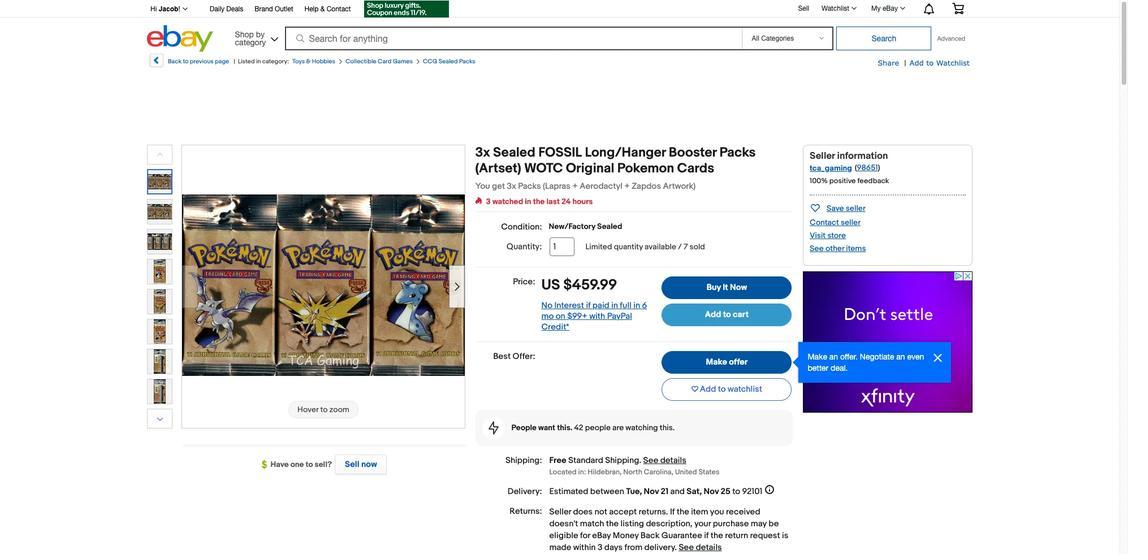 Task type: locate. For each thing, give the bounding box(es) containing it.
make up better
[[808, 352, 828, 361]]

1 horizontal spatial +
[[625, 181, 630, 192]]

1 vertical spatial 3x
[[507, 181, 516, 192]]

3 inside if the return request is made within 3 days from delivery
[[598, 543, 603, 553]]

0 horizontal spatial make
[[706, 357, 727, 368]]

0 horizontal spatial if
[[586, 300, 591, 311]]

packs right ccg
[[459, 58, 476, 65]]

ebay down the match
[[592, 531, 611, 542]]

0 vertical spatial sell
[[798, 4, 809, 12]]

1 vertical spatial back
[[641, 531, 660, 542]]

& right 'help'
[[321, 5, 325, 13]]

and
[[671, 487, 685, 497]]

1 vertical spatial see details link
[[679, 543, 722, 553]]

. down guarantee
[[675, 543, 677, 553]]

collectible card games link
[[346, 58, 413, 65]]

None submit
[[837, 27, 932, 50]]

buy it now link
[[662, 277, 792, 299]]

0 horizontal spatial contact
[[327, 5, 351, 13]]

picture 6 of 9 image
[[148, 320, 172, 344]]

make inside make an offer. negotiate an even better deal.
[[808, 352, 828, 361]]

packs up 3 watched in the last 24 hours in the top of the page
[[518, 181, 541, 192]]

7
[[684, 242, 688, 252]]

share | add to watchlist
[[878, 58, 970, 68]]

0 horizontal spatial nov
[[644, 487, 659, 497]]

back up delivery
[[641, 531, 660, 542]]

0 horizontal spatial watchlist
[[822, 5, 850, 12]]

see details link
[[643, 455, 687, 466], [679, 543, 722, 553]]

92101
[[742, 487, 763, 497]]

with details__icon image
[[489, 421, 499, 435]]

none submit inside shop by category banner
[[837, 27, 932, 50]]

back to previous page
[[168, 58, 229, 65]]

delivery:
[[508, 487, 542, 497]]

save seller button
[[810, 201, 866, 214]]

you
[[476, 181, 490, 192]]

items
[[846, 244, 866, 253]]

returns:
[[510, 507, 542, 517]]

make offer
[[706, 357, 748, 368]]

1 vertical spatial add
[[705, 309, 721, 320]]

watchlist inside share | add to watchlist
[[937, 58, 970, 67]]

card
[[378, 58, 392, 65]]

daily deals link
[[210, 3, 243, 16]]

3
[[486, 197, 491, 206], [598, 543, 603, 553]]

|
[[234, 58, 235, 65], [905, 58, 907, 68]]

games
[[393, 58, 413, 65]]

picture 8 of 9 image
[[148, 380, 172, 404]]

ebay money back guarantee
[[592, 531, 703, 542]]

the down 'accept'
[[606, 519, 619, 530]]

if
[[586, 300, 591, 311], [704, 531, 709, 542]]

now
[[730, 282, 747, 293]]

1 vertical spatial ebay
[[592, 531, 611, 542]]

seller for contact
[[841, 218, 861, 227]]

to left watchlist
[[718, 384, 726, 395]]

1 vertical spatial &
[[306, 58, 311, 65]]

shipping
[[605, 455, 639, 466]]

add down make offer "link"
[[700, 384, 716, 395]]

to right one
[[306, 460, 313, 470]]

to
[[183, 58, 189, 65], [927, 58, 934, 67], [723, 309, 731, 320], [718, 384, 726, 395], [306, 460, 313, 470], [733, 487, 741, 497]]

sell inside account navigation
[[798, 4, 809, 12]]

ebay right my
[[883, 5, 898, 12]]

1 horizontal spatial watchlist
[[937, 58, 970, 67]]

| left the listed
[[234, 58, 235, 65]]

0 horizontal spatial back
[[168, 58, 182, 65]]

contact inside contact seller visit store see other items
[[810, 218, 839, 227]]

3 down you
[[486, 197, 491, 206]]

better
[[808, 364, 829, 373]]

tca_gaming link
[[810, 163, 852, 173]]

1 horizontal spatial an
[[897, 352, 905, 361]]

| right share button
[[905, 58, 907, 68]]

& right "toys"
[[306, 58, 311, 65]]

2 horizontal spatial see
[[810, 244, 824, 253]]

an up deal.
[[830, 352, 838, 361]]

1 vertical spatial 3
[[598, 543, 603, 553]]

0 vertical spatial back
[[168, 58, 182, 65]]

this. left the 42
[[557, 423, 573, 433]]

buy it now
[[707, 282, 747, 293]]

if left paid
[[586, 300, 591, 311]]

to right 25
[[733, 487, 741, 497]]

0 vertical spatial contact
[[327, 5, 351, 13]]

3x right get
[[507, 181, 516, 192]]

sealed right ccg
[[439, 58, 458, 65]]

1 vertical spatial seller
[[550, 507, 571, 518]]

see details link for details
[[679, 543, 722, 553]]

the down purchase
[[711, 531, 723, 542]]

1 horizontal spatial nov
[[704, 487, 719, 497]]

1 horizontal spatial packs
[[518, 181, 541, 192]]

wotc
[[524, 161, 563, 176]]

1 horizontal spatial if
[[704, 531, 709, 542]]

1 vertical spatial contact
[[810, 218, 839, 227]]

3x up you
[[476, 145, 490, 161]]

0 vertical spatial add
[[910, 58, 924, 67]]

states
[[699, 468, 720, 477]]

no
[[542, 300, 553, 311]]

if down your
[[704, 531, 709, 542]]

collectible
[[346, 58, 377, 65]]

$99+
[[567, 311, 588, 322]]

21
[[661, 487, 669, 497]]

daily
[[210, 5, 225, 13]]

my
[[872, 5, 881, 12]]

nov left 21
[[644, 487, 659, 497]]

1 horizontal spatial sell
[[798, 4, 809, 12]]

add inside 'link'
[[705, 309, 721, 320]]

collectible card games
[[346, 58, 413, 65]]

purchase
[[713, 519, 749, 530]]

1 this. from the left
[[557, 423, 573, 433]]

1 vertical spatial watchlist
[[937, 58, 970, 67]]

if inside no interest if paid in full in 6 mo on $99+ with paypal credit*
[[586, 300, 591, 311]]

seller inside contact seller visit store see other items
[[841, 218, 861, 227]]

watching
[[626, 423, 658, 433]]

1 vertical spatial details
[[696, 543, 722, 553]]

0 vertical spatial seller
[[846, 204, 866, 213]]

0 vertical spatial seller
[[810, 150, 835, 162]]

feedback
[[858, 176, 890, 186]]

2 vertical spatial add
[[700, 384, 716, 395]]

0 horizontal spatial this.
[[557, 423, 573, 433]]

0 vertical spatial if
[[586, 300, 591, 311]]

quantity:
[[507, 242, 542, 252]]

seller inside seller does not accept returns. if the item you received doesn't match the listing description, your purchase may be eligible for
[[550, 507, 571, 518]]

sell for sell
[[798, 4, 809, 12]]

0 horizontal spatial ebay
[[592, 531, 611, 542]]

add for add to watchlist
[[700, 384, 716, 395]]

2 vertical spatial sealed
[[597, 222, 622, 231]]

see details link down guarantee
[[679, 543, 722, 553]]

1 horizontal spatial .
[[675, 543, 677, 553]]

may
[[751, 519, 767, 530]]

0 horizontal spatial an
[[830, 352, 838, 361]]

1 horizontal spatial seller
[[810, 150, 835, 162]]

1 horizontal spatial 3x
[[507, 181, 516, 192]]

seller inside button
[[846, 204, 866, 213]]

1 vertical spatial .
[[675, 543, 677, 553]]

this. right watching
[[660, 423, 675, 433]]

see down guarantee
[[679, 543, 694, 553]]

1 horizontal spatial make
[[808, 352, 828, 361]]

your
[[695, 519, 711, 530]]

if inside if the return request is made within 3 days from delivery
[[704, 531, 709, 542]]

2 horizontal spatial sealed
[[597, 222, 622, 231]]

back left previous
[[168, 58, 182, 65]]

to left cart
[[723, 309, 731, 320]]

advertisement region
[[803, 272, 973, 413]]

days
[[605, 543, 623, 553]]

1 horizontal spatial sealed
[[493, 145, 536, 161]]

1 vertical spatial seller
[[841, 218, 861, 227]]

offer:
[[513, 351, 535, 362]]

& for contact
[[321, 5, 325, 13]]

+ left zapdos
[[625, 181, 630, 192]]

ccg
[[423, 58, 437, 65]]

back inside us $459.99 main content
[[641, 531, 660, 542]]

contact seller link
[[810, 218, 861, 227]]

negotiate
[[860, 352, 895, 361]]

0 horizontal spatial .
[[639, 455, 642, 466]]

0 vertical spatial see
[[810, 244, 824, 253]]

on
[[556, 311, 566, 322]]

/
[[678, 242, 682, 252]]

information
[[837, 150, 888, 162]]

0 horizontal spatial packs
[[459, 58, 476, 65]]

+ up hours
[[573, 181, 578, 192]]

see details link up carolina, at the right bottom of the page
[[643, 455, 687, 466]]

to left previous
[[183, 58, 189, 65]]

made
[[550, 543, 572, 553]]

an left "even"
[[897, 352, 905, 361]]

1 vertical spatial packs
[[720, 145, 756, 161]]

sealed up get
[[493, 145, 536, 161]]

1 horizontal spatial ebay
[[883, 5, 898, 12]]

1 vertical spatial sell
[[345, 459, 360, 470]]

2 nov from the left
[[704, 487, 719, 497]]

0 horizontal spatial &
[[306, 58, 311, 65]]

. up located in: hildebran, north carolina, united states
[[639, 455, 642, 466]]

details down your
[[696, 543, 722, 553]]

shop by category banner
[[144, 0, 973, 55]]

0 horizontal spatial seller
[[550, 507, 571, 518]]

make an offer. negotiate an even better deal. tooltip
[[799, 342, 952, 383]]

sealed up limited
[[597, 222, 622, 231]]

!
[[178, 5, 180, 13]]

1 vertical spatial see
[[643, 455, 659, 466]]

if the return request is made within 3 days from delivery
[[550, 531, 789, 553]]

0 horizontal spatial sealed
[[439, 58, 458, 65]]

seller for does
[[550, 507, 571, 518]]

account navigation
[[144, 0, 973, 19]]

new/factory
[[549, 222, 596, 231]]

0 horizontal spatial 3
[[486, 197, 491, 206]]

seller up tca_gaming
[[810, 150, 835, 162]]

nov left 25
[[704, 487, 719, 497]]

contact right 'help'
[[327, 5, 351, 13]]

)
[[878, 163, 880, 173]]

0 horizontal spatial see
[[643, 455, 659, 466]]

0 vertical spatial see details link
[[643, 455, 687, 466]]

seller inside "seller information tca_gaming ( 98651 ) 100% positive feedback"
[[810, 150, 835, 162]]

to inside back to previous page link
[[183, 58, 189, 65]]

guarantee
[[662, 531, 703, 542]]

packs right the cards
[[720, 145, 756, 161]]

be
[[769, 519, 779, 530]]

0 vertical spatial watchlist
[[822, 5, 850, 12]]

to inside add to watchlist button
[[718, 384, 726, 395]]

see inside contact seller visit store see other items
[[810, 244, 824, 253]]

details up united
[[661, 455, 687, 466]]

seller up doesn't
[[550, 507, 571, 518]]

return
[[725, 531, 748, 542]]

north
[[624, 468, 642, 477]]

1 horizontal spatial 3
[[598, 543, 603, 553]]

the right if
[[677, 507, 689, 518]]

my ebay link
[[866, 2, 911, 15]]

0 vertical spatial 3
[[486, 197, 491, 206]]

.
[[639, 455, 642, 466], [675, 543, 677, 553]]

paid
[[593, 300, 610, 311]]

1 horizontal spatial &
[[321, 5, 325, 13]]

add to cart
[[705, 309, 749, 320]]

picture 7 of 9 image
[[148, 350, 172, 374]]

add down buy
[[705, 309, 721, 320]]

help & contact
[[305, 5, 351, 13]]

0 vertical spatial details
[[661, 455, 687, 466]]

save
[[827, 204, 844, 213]]

request
[[750, 531, 780, 542]]

2 this. from the left
[[660, 423, 675, 433]]

sealed inside 3x sealed fossil long/hanger booster packs (artset) wotc original pokemon cards you get 3x packs (lapras + aerodactyl + zapdos artwork)
[[493, 145, 536, 161]]

to down advanced link
[[927, 58, 934, 67]]

it
[[723, 282, 728, 293]]

sell for sell now
[[345, 459, 360, 470]]

is
[[782, 531, 789, 542]]

add inside button
[[700, 384, 716, 395]]

watchlist right sell link
[[822, 5, 850, 12]]

doesn't
[[550, 519, 578, 530]]

sell left now
[[345, 459, 360, 470]]

0 vertical spatial &
[[321, 5, 325, 13]]

see up carolina, at the right bottom of the page
[[643, 455, 659, 466]]

0 horizontal spatial sell
[[345, 459, 360, 470]]

make inside "link"
[[706, 357, 727, 368]]

1 horizontal spatial |
[[905, 58, 907, 68]]

25
[[721, 487, 731, 497]]

in:
[[578, 468, 586, 477]]

picture 3 of 9 image
[[148, 230, 172, 254]]

visit store link
[[810, 231, 846, 240]]

see down visit
[[810, 244, 824, 253]]

add right share
[[910, 58, 924, 67]]

us $459.99
[[542, 277, 617, 294]]

(artset)
[[476, 161, 521, 176]]

dollar sign image
[[262, 461, 271, 470]]

3 left days
[[598, 543, 603, 553]]

fossil
[[539, 145, 582, 161]]

seller down save seller
[[841, 218, 861, 227]]

1 vertical spatial if
[[704, 531, 709, 542]]

seller right save
[[846, 204, 866, 213]]

3x sealed fossil long/hanger booster packs (artset) wotc original pokemon cards - picture 1 of 9 image
[[182, 195, 465, 376]]

available
[[645, 242, 677, 252]]

& inside account navigation
[[321, 5, 325, 13]]

watchlist down advanced link
[[937, 58, 970, 67]]

price:
[[513, 277, 535, 287]]

1 horizontal spatial details
[[696, 543, 722, 553]]

1 horizontal spatial this.
[[660, 423, 675, 433]]

0 vertical spatial 3x
[[476, 145, 490, 161]]

sell left the 'watchlist' link
[[798, 4, 809, 12]]

your shopping cart image
[[952, 3, 965, 14]]

1 horizontal spatial see
[[679, 543, 694, 553]]

1 horizontal spatial contact
[[810, 218, 839, 227]]

the inside if the return request is made within 3 days from delivery
[[711, 531, 723, 542]]

add inside share | add to watchlist
[[910, 58, 924, 67]]

1 vertical spatial sealed
[[493, 145, 536, 161]]

the
[[533, 197, 545, 206], [677, 507, 689, 518], [606, 519, 619, 530], [711, 531, 723, 542]]

contact up visit store link on the top
[[810, 218, 839, 227]]

does
[[573, 507, 593, 518]]

help
[[305, 5, 319, 13]]

3 watched in the last 24 hours
[[486, 197, 593, 206]]

1 nov from the left
[[644, 487, 659, 497]]

contact inside account navigation
[[327, 5, 351, 13]]

eligible
[[550, 531, 578, 542]]

0 vertical spatial sealed
[[439, 58, 458, 65]]

0 horizontal spatial +
[[573, 181, 578, 192]]

0 vertical spatial ebay
[[883, 5, 898, 12]]

make left offer
[[706, 357, 727, 368]]

1 horizontal spatial back
[[641, 531, 660, 542]]



Task type: vqa. For each thing, say whether or not it's contained in the screenshot.
left backsplash
no



Task type: describe. For each thing, give the bounding box(es) containing it.
standard shipping . see details
[[569, 455, 687, 466]]

positive
[[830, 176, 856, 186]]

tca_gaming
[[810, 163, 852, 173]]

located in: hildebran, north carolina, united states
[[550, 468, 720, 477]]

category
[[235, 38, 266, 47]]

buy
[[707, 282, 721, 293]]

shipping:
[[506, 455, 542, 466]]

match
[[580, 519, 604, 530]]

from
[[625, 543, 643, 553]]

seller for information
[[810, 150, 835, 162]]

seller for save
[[846, 204, 866, 213]]

us $459.99 main content
[[476, 145, 793, 554]]

limited
[[586, 242, 612, 252]]

received
[[726, 507, 761, 518]]

if
[[670, 507, 675, 518]]

make for make an offer. negotiate an even better deal.
[[808, 352, 828, 361]]

get
[[492, 181, 505, 192]]

one
[[291, 460, 304, 470]]

to inside the add to cart 'link'
[[723, 309, 731, 320]]

have
[[271, 460, 289, 470]]

hi
[[150, 5, 157, 13]]

2 an from the left
[[897, 352, 905, 361]]

make offer link
[[662, 351, 792, 374]]

picture 1 of 9 image
[[148, 170, 171, 193]]

picture 5 of 9 image
[[148, 290, 172, 314]]

2 vertical spatial packs
[[518, 181, 541, 192]]

no interest if paid in full in 6 mo on $99+ with paypal credit*
[[542, 300, 647, 333]]

daily deals
[[210, 5, 243, 13]]

pokemon
[[618, 161, 674, 176]]

100%
[[810, 176, 828, 186]]

98651
[[857, 163, 878, 173]]

picture 2 of 9 image
[[148, 200, 172, 224]]

sold
[[690, 242, 705, 252]]

make for make offer
[[706, 357, 727, 368]]

shop by category button
[[230, 25, 281, 49]]

toys & hobbies
[[292, 58, 335, 65]]

description,
[[646, 519, 693, 530]]

save seller
[[827, 204, 866, 213]]

brand
[[255, 5, 273, 13]]

add for add to cart
[[705, 309, 721, 320]]

the left last
[[533, 197, 545, 206]]

in right the listed
[[256, 58, 261, 65]]

help & contact link
[[305, 3, 351, 16]]

0 horizontal spatial |
[[234, 58, 235, 65]]

picture 4 of 9 image
[[148, 260, 172, 284]]

sealed for packs
[[439, 58, 458, 65]]

carolina,
[[644, 468, 674, 477]]

2 + from the left
[[625, 181, 630, 192]]

0 horizontal spatial 3x
[[476, 145, 490, 161]]

us
[[542, 277, 560, 294]]

best offer:
[[493, 351, 535, 362]]

see details link for .
[[643, 455, 687, 466]]

standard
[[569, 455, 603, 466]]

no interest if paid in full in 6 mo on $99+ with paypal credit* link
[[542, 300, 647, 333]]

see other items link
[[810, 244, 866, 253]]

booster
[[669, 145, 717, 161]]

get the coupon image
[[364, 1, 449, 18]]

3x sealed fossil long/hanger booster packs (artset) wotc original pokemon cards you get 3x packs (lapras + aerodactyl + zapdos artwork)
[[476, 145, 756, 192]]

shop by category
[[235, 30, 266, 47]]

& for hobbies
[[306, 58, 311, 65]]

free
[[550, 455, 567, 466]]

in right watched
[[525, 197, 532, 206]]

hildebran,
[[588, 468, 622, 477]]

Search for anything text field
[[287, 28, 740, 49]]

tue,
[[626, 487, 642, 497]]

paypal
[[607, 311, 632, 322]]

0 vertical spatial packs
[[459, 58, 476, 65]]

interest
[[555, 300, 584, 311]]

people
[[512, 423, 537, 433]]

watched
[[493, 197, 523, 206]]

seller information tca_gaming ( 98651 ) 100% positive feedback
[[810, 150, 890, 186]]

estimated between tue, nov 21 and sat, nov 25 to 92101
[[550, 487, 763, 497]]

cards
[[677, 161, 715, 176]]

$459.99
[[564, 277, 617, 294]]

98651 link
[[857, 163, 878, 173]]

Quantity: text field
[[550, 238, 574, 256]]

hours
[[573, 197, 593, 206]]

watchlist inside account navigation
[[822, 5, 850, 12]]

2 vertical spatial see
[[679, 543, 694, 553]]

returns.
[[639, 507, 668, 518]]

toys
[[292, 58, 305, 65]]

add to cart link
[[662, 304, 792, 326]]

offer.
[[841, 352, 858, 361]]

long/hanger
[[585, 145, 666, 161]]

hobbies
[[312, 58, 335, 65]]

people want this. 42 people are watching this.
[[512, 423, 675, 433]]

share
[[878, 58, 900, 67]]

add to watchlist
[[700, 384, 763, 395]]

artwork)
[[663, 181, 696, 192]]

| listed in category:
[[234, 58, 289, 65]]

mo
[[542, 311, 554, 322]]

hi jacob !
[[150, 5, 180, 13]]

42
[[574, 423, 584, 433]]

0 vertical spatial .
[[639, 455, 642, 466]]

0 horizontal spatial details
[[661, 455, 687, 466]]

watchlist
[[728, 384, 763, 395]]

listed
[[238, 58, 255, 65]]

sell link
[[793, 4, 815, 12]]

in left full
[[612, 300, 618, 311]]

you
[[710, 507, 724, 518]]

to inside share | add to watchlist
[[927, 58, 934, 67]]

outlet
[[275, 5, 293, 13]]

1 an from the left
[[830, 352, 838, 361]]

store
[[828, 231, 846, 240]]

with
[[590, 311, 605, 322]]

united
[[675, 468, 697, 477]]

1 + from the left
[[573, 181, 578, 192]]

ebay inside account navigation
[[883, 5, 898, 12]]

sell now
[[345, 459, 377, 470]]

advanced link
[[932, 27, 971, 50]]

in left 6
[[634, 300, 640, 311]]

ebay inside us $459.99 main content
[[592, 531, 611, 542]]

between
[[590, 487, 624, 497]]

sealed for fossil
[[493, 145, 536, 161]]

2 horizontal spatial packs
[[720, 145, 756, 161]]



